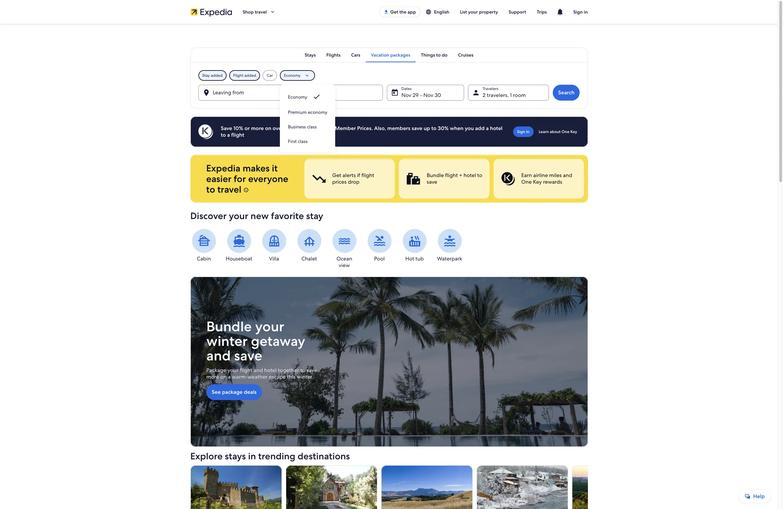 Task type: describe. For each thing, give the bounding box(es) containing it.
get for get alerts if flight prices drop
[[332, 172, 341, 179]]

warm-
[[232, 374, 248, 381]]

key inside learn about one key link
[[571, 129, 578, 135]]

cabin
[[197, 256, 211, 263]]

sign in button
[[568, 4, 594, 20]]

flight inside bundle flight + hotel to save
[[445, 172, 458, 179]]

flight inside save 10% or more on over 100,000 hotels with member prices. also, members save up to 30% when you add a hotel to a flight
[[231, 132, 244, 139]]

list
[[460, 9, 467, 15]]

ocean view
[[337, 256, 352, 269]]

stays
[[305, 52, 316, 58]]

you
[[465, 125, 474, 132]]

members
[[388, 125, 411, 132]]

search
[[559, 89, 575, 96]]

makes
[[243, 162, 270, 174]]

get the app
[[391, 9, 416, 15]]

hotel inside bundle your winter getaway and save package your flight and hotel together to save more on a warm-weather escape this winter.
[[264, 367, 277, 374]]

bundle flight + hotel to save
[[427, 172, 482, 186]]

chalet button
[[296, 229, 323, 263]]

xsmall image
[[244, 188, 249, 193]]

castello di amorosa showing a church or cathedral, wildflowers and heritage elements image
[[190, 466, 282, 510]]

stay
[[202, 73, 210, 78]]

flights
[[327, 52, 341, 58]]

in inside dropdown button
[[584, 9, 588, 15]]

10%
[[234, 125, 243, 132]]

english button
[[420, 6, 455, 18]]

trips link
[[532, 6, 552, 18]]

ocean view button
[[331, 229, 358, 269]]

for
[[234, 173, 246, 185]]

also,
[[374, 125, 386, 132]]

to left '10%'
[[221, 132, 226, 139]]

travel inside expedia makes it easier for everyone to travel
[[218, 184, 242, 196]]

villa button
[[261, 229, 288, 263]]

key inside earn airline miles and one key rewards
[[533, 179, 542, 186]]

cruises
[[458, 52, 474, 58]]

learn about one key
[[539, 129, 578, 135]]

travelers,
[[487, 92, 509, 99]]

winter
[[206, 333, 248, 351]]

economy button
[[280, 70, 315, 81]]

explore
[[190, 451, 223, 463]]

or
[[245, 125, 250, 132]]

get alerts if flight prices drop
[[332, 172, 374, 186]]

things to do link
[[416, 48, 453, 62]]

swap origin and destination values image
[[288, 90, 294, 96]]

2 out of 3 element
[[399, 159, 490, 199]]

tub
[[416, 256, 424, 263]]

one inside earn airline miles and one key rewards
[[521, 179, 532, 186]]

save 10% or more on over 100,000 hotels with member prices. also, members save up to 30% when you add a hotel to a flight
[[221, 125, 503, 139]]

stays
[[225, 451, 246, 463]]

download the app button image
[[384, 9, 389, 15]]

2
[[483, 92, 486, 99]]

list your property
[[460, 9, 498, 15]]

tab list inside bundle your winter getaway and save main content
[[190, 48, 588, 62]]

your for bundle
[[255, 318, 284, 336]]

vacation packages
[[371, 52, 411, 58]]

with
[[323, 125, 334, 132]]

sign in link
[[513, 127, 534, 137]]

this
[[287, 374, 296, 381]]

1 vertical spatial in
[[526, 129, 530, 135]]

save up warm-
[[234, 347, 262, 365]]

waterpark
[[437, 256, 463, 263]]

show next card image
[[584, 499, 592, 507]]

list your property link
[[455, 6, 504, 18]]

member
[[335, 125, 356, 132]]

prices
[[332, 179, 347, 186]]

nov 29 - nov 30
[[402, 92, 441, 99]]

trending
[[258, 451, 296, 463]]

your for list
[[468, 9, 478, 15]]

fairfield which includes a house image
[[286, 466, 377, 510]]

more inside bundle your winter getaway and save package your flight and hotel together to save more on a warm-weather escape this winter.
[[206, 374, 219, 381]]

sign inside dropdown button
[[574, 9, 583, 15]]

nov 29 - nov 30 button
[[387, 85, 464, 101]]

1 out of 3 element
[[304, 159, 395, 199]]

things
[[421, 52, 435, 58]]

search button
[[553, 85, 580, 101]]

destinations
[[298, 451, 350, 463]]

miles
[[549, 172, 562, 179]]

discover
[[190, 210, 227, 222]]

class for business class
[[307, 124, 317, 130]]

learn
[[539, 129, 549, 135]]

+
[[459, 172, 462, 179]]

pool
[[374, 256, 385, 263]]

vacation packages link
[[366, 48, 416, 62]]

do
[[442, 52, 448, 58]]

0 vertical spatial one
[[562, 129, 570, 135]]

earn
[[521, 172, 532, 179]]

support link
[[504, 6, 532, 18]]

0 horizontal spatial and
[[206, 347, 231, 365]]

on inside bundle your winter getaway and save package your flight and hotel together to save more on a warm-weather escape this winter.
[[220, 374, 227, 381]]

drop
[[348, 179, 360, 186]]

more inside save 10% or more on over 100,000 hotels with member prices. also, members save up to 30% when you add a hotel to a flight
[[251, 125, 264, 132]]

over
[[273, 125, 284, 132]]

flight
[[233, 73, 244, 78]]

2 nov from the left
[[424, 92, 434, 99]]

villa
[[269, 256, 279, 263]]

vacation
[[371, 52, 390, 58]]

english
[[434, 9, 450, 15]]

if
[[357, 172, 360, 179]]

favorite
[[271, 210, 304, 222]]

room
[[513, 92, 526, 99]]

pool button
[[366, 229, 393, 263]]

show previous card image
[[186, 499, 194, 507]]

waterpark button
[[436, 229, 464, 263]]

bundle for flight
[[427, 172, 444, 179]]

see
[[212, 389, 221, 396]]

property
[[479, 9, 498, 15]]

29
[[413, 92, 419, 99]]

getaway
[[251, 333, 305, 351]]

class for first class
[[298, 139, 308, 145]]

2 travelers, 1 room button
[[468, 85, 549, 101]]

premium economy button
[[280, 105, 336, 119]]

economy for economy button
[[288, 94, 308, 100]]

flight inside "get alerts if flight prices drop"
[[362, 172, 374, 179]]

chalet
[[302, 256, 317, 263]]

to inside expedia makes it easier for everyone to travel
[[206, 184, 215, 196]]



Task type: locate. For each thing, give the bounding box(es) containing it.
0 vertical spatial more
[[251, 125, 264, 132]]

get left alerts
[[332, 172, 341, 179]]

2 added from the left
[[245, 73, 256, 78]]

save right this
[[307, 367, 317, 374]]

hotel inside bundle flight + hotel to save
[[464, 172, 476, 179]]

1 vertical spatial sign
[[517, 129, 526, 135]]

0 horizontal spatial added
[[211, 73, 223, 78]]

sign in inside bundle your winter getaway and save main content
[[517, 129, 530, 135]]

the
[[400, 9, 407, 15]]

1 horizontal spatial added
[[245, 73, 256, 78]]

2 horizontal spatial hotel
[[490, 125, 503, 132]]

a left '10%'
[[227, 132, 230, 139]]

hotel
[[490, 125, 503, 132], [464, 172, 476, 179], [264, 367, 277, 374]]

get the app link
[[380, 7, 420, 17]]

flight up deals
[[240, 367, 252, 374]]

add
[[475, 125, 485, 132]]

on left over
[[265, 125, 272, 132]]

hot
[[406, 256, 414, 263]]

flight right if
[[362, 172, 374, 179]]

hot tub button
[[401, 229, 428, 263]]

0 horizontal spatial on
[[220, 374, 227, 381]]

sign in right communication center icon
[[574, 9, 588, 15]]

premium
[[288, 109, 307, 115]]

business class button
[[280, 119, 336, 134]]

added
[[211, 73, 223, 78], [245, 73, 256, 78]]

economy inside economy dropdown button
[[284, 73, 301, 78]]

and right warm-
[[254, 367, 263, 374]]

on
[[265, 125, 272, 132], [220, 374, 227, 381]]

1 vertical spatial on
[[220, 374, 227, 381]]

get
[[391, 9, 399, 15], [332, 172, 341, 179]]

it
[[272, 162, 278, 174]]

trips
[[537, 9, 547, 15]]

explore stays in trending destinations
[[190, 451, 350, 463]]

car
[[267, 73, 273, 78]]

3 out of 3 element
[[494, 159, 584, 199]]

menu inside bundle your winter getaway and save main content
[[280, 89, 336, 149]]

about
[[550, 129, 561, 135]]

truckee showing snow, a river or creek and a small town or village image
[[477, 466, 568, 510]]

hotel right add
[[490, 125, 503, 132]]

economy up swap origin and destination values image
[[284, 73, 301, 78]]

0 vertical spatial travel
[[255, 9, 267, 15]]

cars
[[351, 52, 361, 58]]

support
[[509, 9, 527, 15]]

1 vertical spatial sign in
[[517, 129, 530, 135]]

view
[[339, 262, 350, 269]]

2 vertical spatial hotel
[[264, 367, 277, 374]]

to right up
[[432, 125, 437, 132]]

key right the earn
[[533, 179, 542, 186]]

travel left xsmall icon
[[218, 184, 242, 196]]

save left +
[[427, 179, 437, 186]]

0 horizontal spatial more
[[206, 374, 219, 381]]

added right stay
[[211, 73, 223, 78]]

1 horizontal spatial bundle
[[427, 172, 444, 179]]

sign inside bundle your winter getaway and save main content
[[517, 129, 526, 135]]

class right first
[[298, 139, 308, 145]]

sign left learn
[[517, 129, 526, 135]]

1 horizontal spatial one
[[562, 129, 570, 135]]

economy for economy dropdown button
[[284, 73, 301, 78]]

economy
[[308, 109, 328, 115]]

one right about
[[562, 129, 570, 135]]

sign
[[574, 9, 583, 15], [517, 129, 526, 135]]

1 horizontal spatial nov
[[424, 92, 434, 99]]

1 vertical spatial one
[[521, 179, 532, 186]]

expedia logo image
[[190, 7, 232, 17]]

30
[[435, 92, 441, 99]]

shop
[[243, 9, 254, 15]]

and right miles
[[563, 172, 572, 179]]

added right flight in the top left of the page
[[245, 73, 256, 78]]

menu
[[280, 89, 336, 149]]

0 horizontal spatial sign
[[517, 129, 526, 135]]

bundle inside bundle flight + hotel to save
[[427, 172, 444, 179]]

0 vertical spatial get
[[391, 9, 399, 15]]

hotel left the together
[[264, 367, 277, 374]]

1 added from the left
[[211, 73, 223, 78]]

to inside bundle flight + hotel to save
[[477, 172, 482, 179]]

travel sale activities deals image
[[190, 277, 588, 448]]

2 vertical spatial and
[[254, 367, 263, 374]]

bundle your winter getaway and save package your flight and hotel together to save more on a warm-weather escape this winter.
[[206, 318, 317, 381]]

when
[[450, 125, 464, 132]]

0 vertical spatial economy
[[284, 73, 301, 78]]

to right this
[[300, 367, 305, 374]]

0 horizontal spatial travel
[[218, 184, 242, 196]]

and inside earn airline miles and one key rewards
[[563, 172, 572, 179]]

0 horizontal spatial hotel
[[264, 367, 277, 374]]

1
[[510, 92, 512, 99]]

1 horizontal spatial in
[[526, 129, 530, 135]]

save
[[412, 125, 423, 132], [427, 179, 437, 186], [234, 347, 262, 365], [307, 367, 317, 374]]

business class
[[288, 124, 317, 130]]

1 vertical spatial bundle
[[206, 318, 252, 336]]

nov left 29
[[402, 92, 412, 99]]

travel left trailing image
[[255, 9, 267, 15]]

get for get the app
[[391, 9, 399, 15]]

stays link
[[300, 48, 321, 62]]

more right or in the left top of the page
[[251, 125, 264, 132]]

0 horizontal spatial in
[[248, 451, 256, 463]]

1 vertical spatial economy
[[288, 94, 308, 100]]

1 horizontal spatial sign
[[574, 9, 583, 15]]

trailing image
[[270, 9, 276, 15]]

stay
[[306, 210, 324, 222]]

nov right -
[[424, 92, 434, 99]]

0 horizontal spatial sign in
[[517, 129, 530, 135]]

to inside tab list
[[436, 52, 441, 58]]

hotel right +
[[464, 172, 476, 179]]

hotel inside save 10% or more on over 100,000 hotels with member prices. also, members save up to 30% when you add a hotel to a flight
[[490, 125, 503, 132]]

1 vertical spatial class
[[298, 139, 308, 145]]

your for discover
[[229, 210, 248, 222]]

1 vertical spatial and
[[206, 347, 231, 365]]

app
[[408, 9, 416, 15]]

first class button
[[280, 134, 336, 149]]

flight left +
[[445, 172, 458, 179]]

0 vertical spatial sign in
[[574, 9, 588, 15]]

get inside "get alerts if flight prices drop"
[[332, 172, 341, 179]]

flight left or in the left top of the page
[[231, 132, 244, 139]]

0 horizontal spatial key
[[533, 179, 542, 186]]

1 horizontal spatial and
[[254, 367, 263, 374]]

sign right communication center icon
[[574, 9, 583, 15]]

nov
[[402, 92, 412, 99], [424, 92, 434, 99]]

sign in left learn
[[517, 129, 530, 135]]

things to do
[[421, 52, 448, 58]]

easier
[[206, 173, 232, 185]]

1 vertical spatial more
[[206, 374, 219, 381]]

small image
[[426, 9, 432, 15]]

see package deals link
[[206, 385, 262, 401]]

0 horizontal spatial bundle
[[206, 318, 252, 336]]

airline
[[533, 172, 548, 179]]

hotels
[[307, 125, 322, 132]]

sign in inside dropdown button
[[574, 9, 588, 15]]

added for stay added
[[211, 73, 223, 78]]

0 horizontal spatial get
[[332, 172, 341, 179]]

menu containing economy
[[280, 89, 336, 149]]

prices.
[[357, 125, 373, 132]]

in right communication center icon
[[584, 9, 588, 15]]

a right add
[[486, 125, 489, 132]]

houseboat button
[[226, 229, 253, 263]]

travel inside dropdown button
[[255, 9, 267, 15]]

save inside save 10% or more on over 100,000 hotels with member prices. also, members save up to 30% when you add a hotel to a flight
[[412, 125, 423, 132]]

1 vertical spatial get
[[332, 172, 341, 179]]

winter.
[[297, 374, 313, 381]]

flight inside bundle your winter getaway and save package your flight and hotel together to save more on a warm-weather escape this winter.
[[240, 367, 252, 374]]

1 horizontal spatial key
[[571, 129, 578, 135]]

houseboat
[[226, 256, 252, 263]]

class inside the first class button
[[298, 139, 308, 145]]

expedia
[[206, 162, 241, 174]]

1 horizontal spatial get
[[391, 9, 399, 15]]

1 vertical spatial hotel
[[464, 172, 476, 179]]

0 vertical spatial and
[[563, 172, 572, 179]]

2 horizontal spatial and
[[563, 172, 572, 179]]

save inside bundle flight + hotel to save
[[427, 179, 437, 186]]

on inside save 10% or more on over 100,000 hotels with member prices. also, members save up to 30% when you add a hotel to a flight
[[265, 125, 272, 132]]

economy button
[[280, 89, 336, 105]]

a left warm-
[[228, 374, 231, 381]]

30%
[[438, 125, 449, 132]]

package
[[206, 367, 226, 374]]

key right about
[[571, 129, 578, 135]]

class up the first class button
[[307, 124, 317, 130]]

learn about one key link
[[537, 127, 580, 137]]

to left do
[[436, 52, 441, 58]]

see package deals
[[212, 389, 257, 396]]

0 vertical spatial sign
[[574, 9, 583, 15]]

bundle your winter getaway and save main content
[[0, 24, 779, 510]]

0 vertical spatial bundle
[[427, 172, 444, 179]]

up
[[424, 125, 430, 132]]

communication center icon image
[[556, 8, 564, 16]]

1 horizontal spatial on
[[265, 125, 272, 132]]

new
[[251, 210, 269, 222]]

cars link
[[346, 48, 366, 62]]

more up the see
[[206, 374, 219, 381]]

1 horizontal spatial hotel
[[464, 172, 476, 179]]

to down the expedia
[[206, 184, 215, 196]]

0 horizontal spatial one
[[521, 179, 532, 186]]

shop travel
[[243, 9, 267, 15]]

class inside business class button
[[307, 124, 317, 130]]

0 vertical spatial class
[[307, 124, 317, 130]]

class
[[307, 124, 317, 130], [298, 139, 308, 145]]

2 horizontal spatial in
[[584, 9, 588, 15]]

flight added
[[233, 73, 256, 78]]

in
[[584, 9, 588, 15], [526, 129, 530, 135], [248, 451, 256, 463]]

get right download the app button image
[[391, 9, 399, 15]]

discover your new favorite stay
[[190, 210, 324, 222]]

packages
[[391, 52, 411, 58]]

1 nov from the left
[[402, 92, 412, 99]]

1 horizontal spatial sign in
[[574, 9, 588, 15]]

1 horizontal spatial more
[[251, 125, 264, 132]]

sign in
[[574, 9, 588, 15], [517, 129, 530, 135]]

bundle inside bundle your winter getaway and save package your flight and hotel together to save more on a warm-weather escape this winter.
[[206, 318, 252, 336]]

added for flight added
[[245, 73, 256, 78]]

0 vertical spatial hotel
[[490, 125, 503, 132]]

escape
[[269, 374, 286, 381]]

and up package
[[206, 347, 231, 365]]

economy up premium
[[288, 94, 308, 100]]

0 vertical spatial on
[[265, 125, 272, 132]]

1 horizontal spatial travel
[[255, 9, 267, 15]]

economy inside economy button
[[288, 94, 308, 100]]

tab list
[[190, 48, 588, 62]]

alerts
[[343, 172, 356, 179]]

together
[[278, 367, 299, 374]]

one left the airline
[[521, 179, 532, 186]]

1 vertical spatial key
[[533, 179, 542, 186]]

deals
[[244, 389, 257, 396]]

in right stays
[[248, 451, 256, 463]]

save left up
[[412, 125, 423, 132]]

0 vertical spatial in
[[584, 9, 588, 15]]

tab list containing stays
[[190, 48, 588, 62]]

weather
[[248, 374, 268, 381]]

save
[[221, 125, 232, 132]]

bundle for your
[[206, 318, 252, 336]]

in left learn
[[526, 129, 530, 135]]

rewards
[[543, 179, 562, 186]]

1 vertical spatial travel
[[218, 184, 242, 196]]

package
[[222, 389, 243, 396]]

on left warm-
[[220, 374, 227, 381]]

to right +
[[477, 172, 482, 179]]

0 horizontal spatial nov
[[402, 92, 412, 99]]

first class
[[288, 139, 308, 145]]

to inside bundle your winter getaway and save package your flight and hotel together to save more on a warm-weather escape this winter.
[[300, 367, 305, 374]]

0 vertical spatial key
[[571, 129, 578, 135]]

-
[[420, 92, 422, 99]]

one
[[562, 129, 570, 135], [521, 179, 532, 186]]

a inside bundle your winter getaway and save package your flight and hotel together to save more on a warm-weather escape this winter.
[[228, 374, 231, 381]]

2 vertical spatial in
[[248, 451, 256, 463]]



Task type: vqa. For each thing, say whether or not it's contained in the screenshot.
second 9 "button" from the left
no



